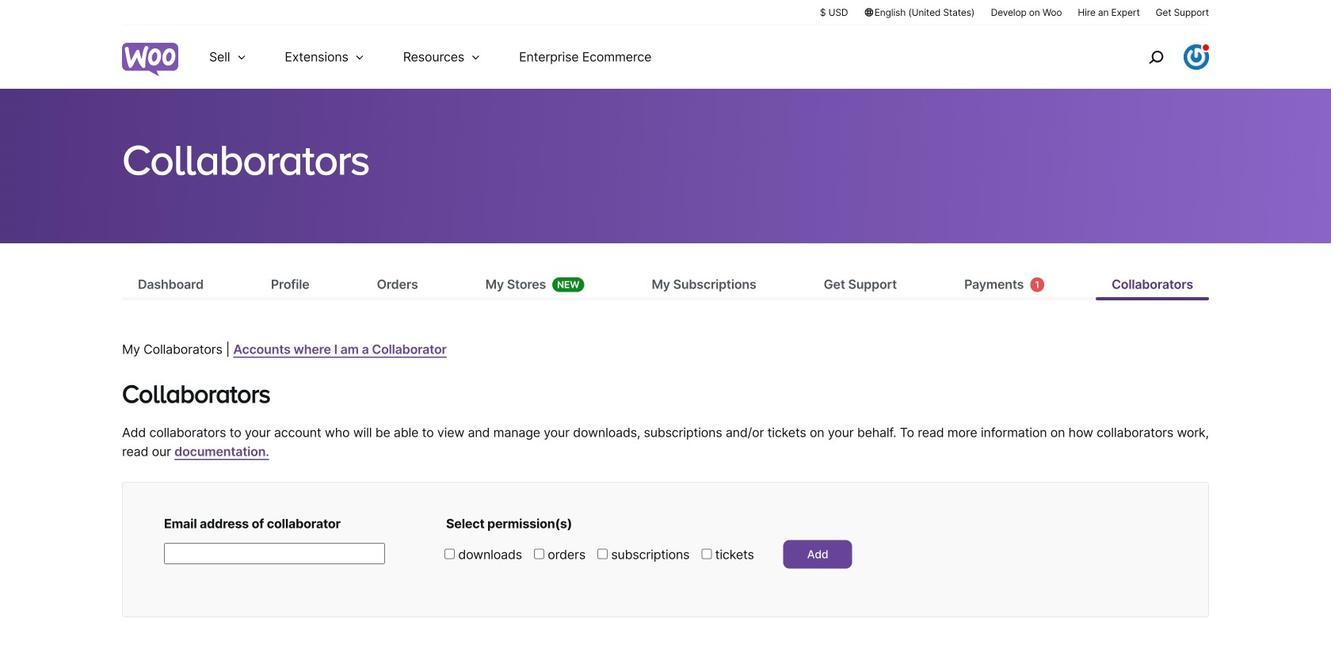 Task type: locate. For each thing, give the bounding box(es) containing it.
open account menu image
[[1184, 44, 1209, 70]]

None checkbox
[[445, 549, 455, 559], [598, 549, 608, 559], [702, 549, 712, 559], [445, 549, 455, 559], [598, 549, 608, 559], [702, 549, 712, 559]]

None checkbox
[[534, 549, 544, 559]]

search image
[[1144, 44, 1169, 70]]



Task type: describe. For each thing, give the bounding box(es) containing it.
service navigation menu element
[[1115, 31, 1209, 83]]



Task type: vqa. For each thing, say whether or not it's contained in the screenshot.
Search image
yes



